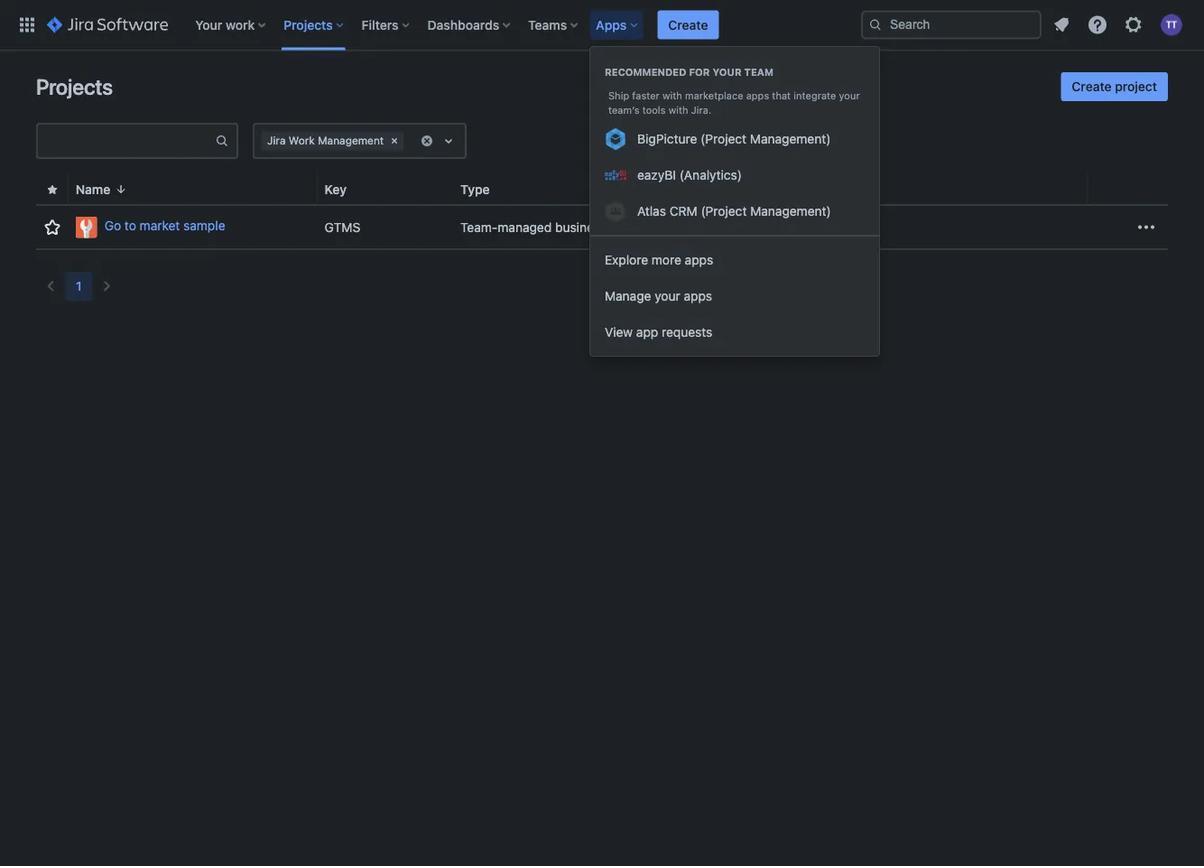 Task type: locate. For each thing, give the bounding box(es) containing it.
with
[[663, 90, 683, 102], [669, 104, 689, 116]]

projects down appswitcher icon
[[36, 74, 113, 99]]

0 horizontal spatial projects
[[36, 74, 113, 99]]

app
[[637, 325, 659, 340]]

type
[[461, 182, 490, 197]]

name button
[[68, 179, 136, 200]]

primary element
[[11, 0, 862, 50]]

projects right "work"
[[284, 17, 333, 32]]

your down more
[[655, 289, 681, 303]]

1 vertical spatial create
[[1073, 79, 1112, 94]]

with left jira.
[[669, 104, 689, 116]]

1 vertical spatial with
[[669, 104, 689, 116]]

settings image
[[1124, 14, 1145, 36]]

name
[[76, 182, 110, 197]]

create left project
[[1073, 79, 1112, 94]]

apps button
[[591, 10, 645, 39]]

explore more apps link
[[591, 242, 880, 278]]

0 vertical spatial projects
[[284, 17, 333, 32]]

filters button
[[356, 10, 417, 39]]

key button
[[318, 179, 368, 200]]

1 vertical spatial apps
[[685, 252, 714, 267]]

team-managed business
[[461, 219, 607, 234]]

management)
[[751, 131, 831, 146], [751, 204, 832, 219]]

lead button
[[680, 179, 738, 200]]

teams
[[529, 17, 567, 32]]

apps right more
[[685, 252, 714, 267]]

None text field
[[38, 128, 215, 154]]

0 horizontal spatial create
[[669, 17, 709, 32]]

banner
[[0, 0, 1205, 51]]

(project inside bigpicture (project management) link
[[701, 131, 747, 146]]

(project down "lead" button
[[701, 204, 747, 219]]

your inside ship faster with marketplace apps that integrate your team's tools with jira.
[[840, 90, 860, 102]]

view
[[605, 325, 633, 340]]

tools
[[643, 104, 666, 116]]

bigpicture (project management) link
[[591, 121, 880, 157]]

apps for manage your apps
[[684, 289, 713, 303]]

1 vertical spatial your
[[840, 90, 860, 102]]

2 (project from the top
[[701, 204, 747, 219]]

projects inside dropdown button
[[284, 17, 333, 32]]

your right integrate
[[840, 90, 860, 102]]

2 vertical spatial your
[[655, 289, 681, 303]]

projects
[[284, 17, 333, 32], [36, 74, 113, 99]]

1 horizontal spatial projects
[[284, 17, 333, 32]]

0 horizontal spatial your
[[655, 289, 681, 303]]

0 vertical spatial your
[[713, 66, 742, 78]]

1 horizontal spatial create
[[1073, 79, 1112, 94]]

1 button
[[65, 272, 93, 301]]

0 vertical spatial with
[[663, 90, 683, 102]]

create inside primary element
[[669, 17, 709, 32]]

next image
[[96, 275, 118, 297]]

1 vertical spatial management)
[[751, 204, 832, 219]]

your
[[713, 66, 742, 78], [840, 90, 860, 102], [655, 289, 681, 303]]

market
[[140, 218, 180, 233]]

management
[[318, 134, 384, 147]]

atlas crm (project management) link
[[591, 193, 880, 229]]

(project
[[701, 131, 747, 146], [701, 204, 747, 219]]

for
[[690, 66, 710, 78]]

2 vertical spatial apps
[[684, 289, 713, 303]]

1 horizontal spatial your
[[713, 66, 742, 78]]

more image
[[1136, 216, 1158, 238]]

manage your apps
[[605, 289, 713, 303]]

marketplace
[[686, 90, 744, 102]]

clear image
[[420, 134, 434, 148]]

0 vertical spatial (project
[[701, 131, 747, 146]]

management) down the that
[[751, 131, 831, 146]]

(project down jira.
[[701, 131, 747, 146]]

1
[[76, 279, 82, 294]]

2 horizontal spatial your
[[840, 90, 860, 102]]

your profile and settings image
[[1162, 14, 1183, 36]]

(project inside atlas crm (project management) link
[[701, 204, 747, 219]]

management) down eazybi (analytics) link
[[751, 204, 832, 219]]

group containing bigpicture (project management)
[[591, 47, 880, 235]]

bigpicture
[[638, 131, 698, 146]]

explore more apps
[[605, 252, 714, 267]]

0 vertical spatial create
[[669, 17, 709, 32]]

project
[[1116, 79, 1158, 94]]

group
[[591, 47, 880, 235]]

create up recommended for your team
[[669, 17, 709, 32]]

apps
[[596, 17, 627, 32]]

apps
[[747, 90, 770, 102], [685, 252, 714, 267], [684, 289, 713, 303]]

1 vertical spatial (project
[[701, 204, 747, 219]]

apps down team at right top
[[747, 90, 770, 102]]

your up marketplace
[[713, 66, 742, 78]]

0 vertical spatial management)
[[751, 131, 831, 146]]

dashboards button
[[422, 10, 518, 39]]

1 (project from the top
[[701, 131, 747, 146]]

view app requests
[[605, 325, 713, 340]]

teams button
[[523, 10, 585, 39]]

apps up the requests
[[684, 289, 713, 303]]

crm
[[670, 204, 698, 219]]

0 vertical spatial apps
[[747, 90, 770, 102]]

apps for explore more apps
[[685, 252, 714, 267]]

work
[[226, 17, 255, 32]]

that
[[773, 90, 791, 102]]

jira software image
[[47, 14, 168, 36], [47, 14, 168, 36]]

team-
[[461, 219, 498, 234]]

create
[[669, 17, 709, 32], [1073, 79, 1112, 94]]

atlas crm (project management)
[[638, 204, 832, 219]]

with up tools
[[663, 90, 683, 102]]



Task type: vqa. For each thing, say whether or not it's contained in the screenshot.
Project settings to the left
no



Task type: describe. For each thing, give the bounding box(es) containing it.
bigpicture (project management)
[[638, 131, 831, 146]]

faster
[[633, 90, 660, 102]]

sample
[[183, 218, 225, 233]]

star go to market sample image
[[41, 216, 63, 238]]

projects button
[[278, 10, 351, 39]]

eazybi (analytics) link
[[591, 157, 880, 193]]

atlascmr logo image
[[605, 201, 627, 222]]

business
[[556, 219, 607, 234]]

jira
[[267, 134, 286, 147]]

1 vertical spatial projects
[[36, 74, 113, 99]]

create project
[[1073, 79, 1158, 94]]

ship faster with marketplace apps that integrate your team's tools with jira.
[[609, 90, 860, 116]]

eazybi (analytics)
[[638, 168, 742, 182]]

lead
[[687, 182, 716, 197]]

view app requests link
[[591, 314, 880, 350]]

apps inside ship faster with marketplace apps that integrate your team's tools with jira.
[[747, 90, 770, 102]]

bigpicture logo image
[[605, 128, 627, 150]]

team's
[[609, 104, 640, 116]]

banner containing your work
[[0, 0, 1205, 51]]

Search field
[[862, 10, 1042, 39]]

key
[[325, 182, 347, 197]]

notifications image
[[1051, 14, 1073, 36]]

requests
[[662, 325, 713, 340]]

create button
[[658, 10, 719, 39]]

your work button
[[190, 10, 273, 39]]

go
[[105, 218, 121, 233]]

previous image
[[40, 275, 61, 297]]

eazybi
[[638, 168, 676, 182]]

appswitcher icon image
[[16, 14, 38, 36]]

go to market sample
[[105, 218, 225, 233]]

work
[[289, 134, 315, 147]]

filters
[[362, 17, 399, 32]]

team
[[745, 66, 774, 78]]

search image
[[869, 18, 883, 32]]

open image
[[438, 130, 460, 152]]

jira.
[[692, 104, 712, 116]]

recommended
[[605, 66, 687, 78]]

managed
[[498, 219, 552, 234]]

ship
[[609, 90, 630, 102]]

manage your apps link
[[591, 278, 880, 314]]

recommended for your team
[[605, 66, 774, 78]]

more
[[652, 252, 682, 267]]

create for create
[[669, 17, 709, 32]]

eazybi logo image
[[605, 164, 627, 186]]

explore
[[605, 252, 649, 267]]

atlas
[[638, 204, 667, 219]]

dashboards
[[428, 17, 500, 32]]

your
[[195, 17, 222, 32]]

go to market sample link
[[76, 216, 310, 238]]

manage
[[605, 289, 652, 303]]

create project button
[[1062, 72, 1169, 101]]

jira work management
[[267, 134, 384, 147]]

clear image
[[388, 134, 402, 148]]

(analytics)
[[680, 168, 742, 182]]

your work
[[195, 17, 255, 32]]

help image
[[1088, 14, 1109, 36]]

gtms
[[325, 219, 361, 234]]

create for create project
[[1073, 79, 1112, 94]]

to
[[125, 218, 136, 233]]

integrate
[[794, 90, 837, 102]]



